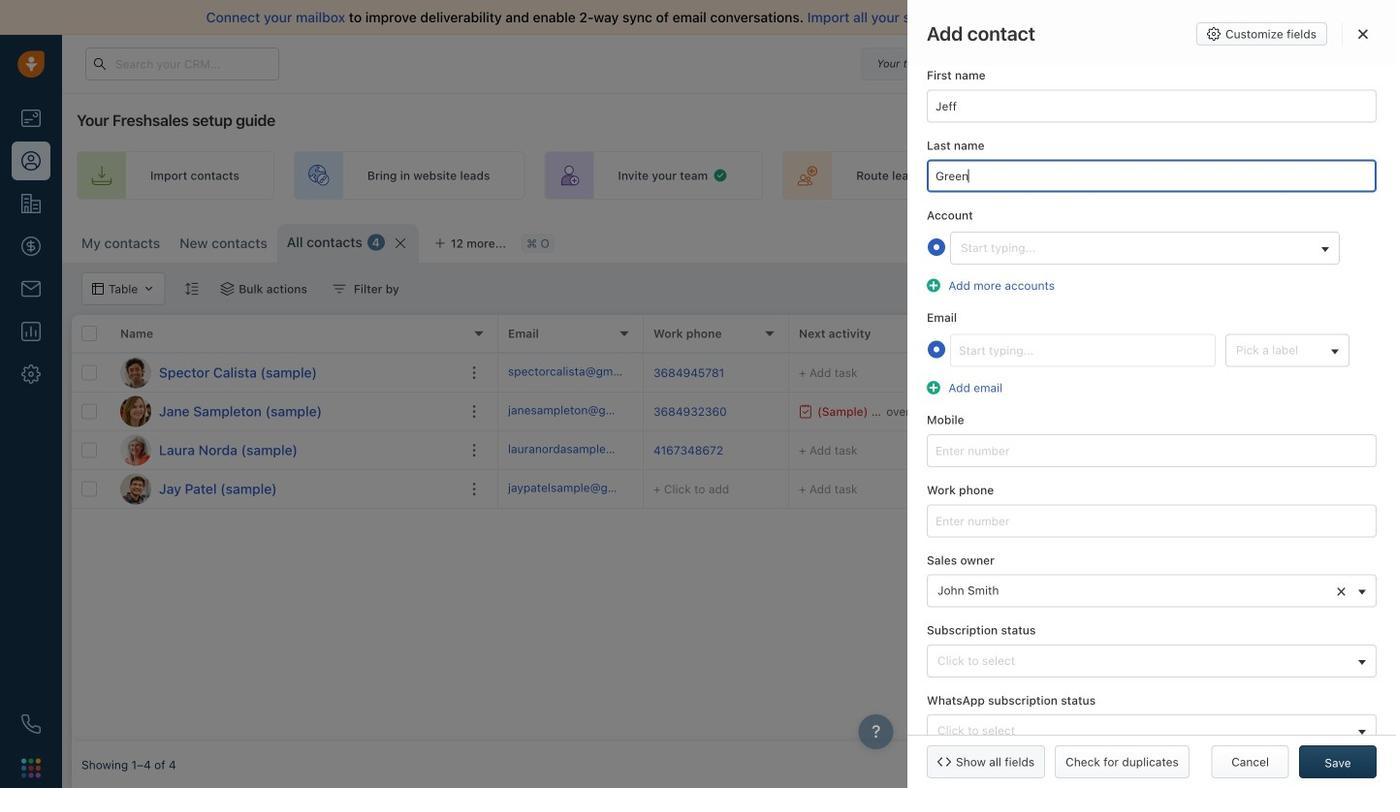 Task type: locate. For each thing, give the bounding box(es) containing it.
press space to select this row. row
[[72, 354, 498, 393], [498, 354, 1396, 393], [72, 393, 498, 431], [498, 393, 1396, 431], [72, 431, 498, 470], [498, 431, 1396, 470], [72, 470, 498, 509], [498, 470, 1396, 509]]

0 vertical spatial container_wx8msf4aqz5i3rn1 image
[[983, 234, 997, 247]]

2 enter number text field from the top
[[927, 504, 1377, 537]]

Start typing... email field
[[950, 334, 1216, 367]]

0 vertical spatial enter number text field
[[927, 434, 1377, 467]]

j image
[[120, 396, 151, 427], [120, 474, 151, 505]]

Start typing... text field
[[927, 89, 1377, 122]]

1 vertical spatial enter number text field
[[927, 504, 1377, 537]]

grid
[[72, 315, 1396, 742]]

1 horizontal spatial container_wx8msf4aqz5i3rn1 image
[[983, 234, 997, 247]]

what's new image
[[1258, 56, 1271, 70]]

0 horizontal spatial container_wx8msf4aqz5i3rn1 image
[[220, 282, 234, 296]]

container_wx8msf4aqz5i3rn1 image
[[983, 234, 997, 247], [220, 282, 234, 296]]

2 row group from the left
[[498, 354, 1396, 509]]

Search your CRM... text field
[[85, 48, 279, 80]]

Enter number text field
[[927, 434, 1377, 467], [927, 504, 1377, 537]]

1 vertical spatial container_wx8msf4aqz5i3rn1 image
[[220, 282, 234, 296]]

container_wx8msf4aqz5i3rn1 image
[[713, 168, 728, 183], [332, 282, 346, 296], [1240, 366, 1254, 380], [799, 405, 813, 418], [1240, 444, 1254, 457]]

1 vertical spatial j image
[[120, 474, 151, 505]]

row group
[[72, 354, 498, 509], [498, 354, 1396, 509]]

0 vertical spatial j image
[[120, 396, 151, 427]]

l image
[[120, 435, 151, 466]]

Start typing... text field
[[927, 160, 1377, 193]]

j image down l image
[[120, 474, 151, 505]]

s image
[[120, 357, 151, 388]]

dialog
[[908, 0, 1396, 788]]

1 j image from the top
[[120, 396, 151, 427]]

j image up l image
[[120, 396, 151, 427]]

send email image
[[1215, 58, 1228, 71]]

1 enter number text field from the top
[[927, 434, 1377, 467]]

row
[[72, 315, 498, 354]]

cell
[[1371, 354, 1396, 392], [1080, 393, 1226, 430], [1226, 393, 1371, 430], [1371, 393, 1396, 430]]



Task type: describe. For each thing, give the bounding box(es) containing it.
close image
[[1358, 29, 1368, 40]]

freshworks switcher image
[[21, 759, 41, 778]]

1 row group from the left
[[72, 354, 498, 509]]

phone image
[[21, 715, 41, 734]]

phone element
[[12, 705, 50, 744]]

2 j image from the top
[[120, 474, 151, 505]]



Task type: vqa. For each thing, say whether or not it's contained in the screenshot.
Insert Link (⌘K) image
no



